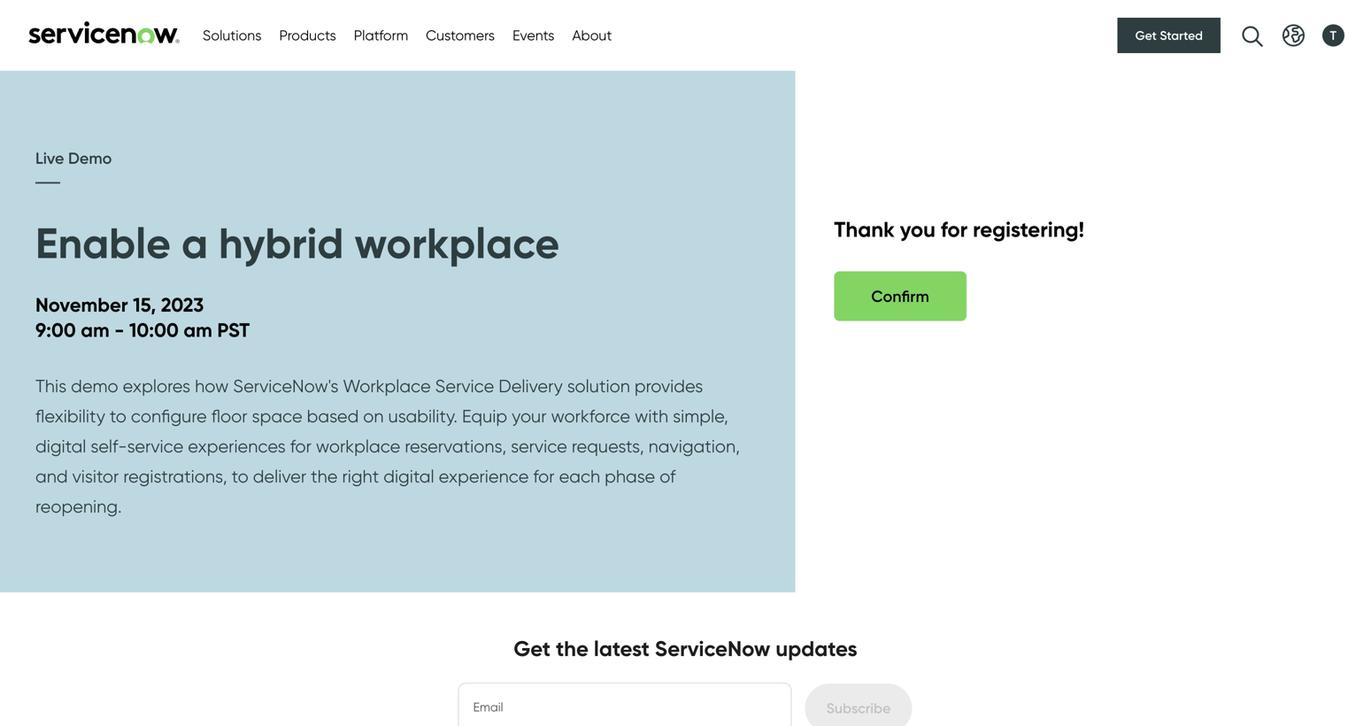Task type: locate. For each thing, give the bounding box(es) containing it.
enable a hybrid workplace
[[35, 216, 560, 269]]

1 horizontal spatial get
[[1136, 28, 1157, 43]]

you
[[900, 216, 936, 243]]

a
[[182, 216, 208, 269]]

reopening.
[[35, 496, 122, 517]]

events button
[[513, 25, 555, 46]]

for
[[941, 216, 968, 243], [290, 436, 312, 457], [534, 466, 555, 487]]

customers
[[426, 27, 495, 44]]

service down the configure
[[127, 436, 184, 457]]

get for get started
[[1136, 28, 1157, 43]]

to down experiences
[[232, 466, 249, 487]]

the
[[311, 466, 338, 487], [556, 635, 589, 662]]

1 vertical spatial the
[[556, 635, 589, 662]]

for right you
[[941, 216, 968, 243]]

products button
[[279, 25, 336, 46]]

thank you for registering!
[[835, 216, 1085, 243]]

1 horizontal spatial service
[[511, 436, 568, 457]]

and
[[35, 466, 68, 487]]

requests,
[[572, 436, 644, 457]]

0 vertical spatial the
[[311, 466, 338, 487]]

get for get the latest servicenow updates
[[514, 635, 551, 662]]

for left each
[[534, 466, 555, 487]]

15,
[[133, 293, 156, 317]]

with
[[635, 406, 669, 427]]

how
[[195, 376, 229, 397]]

1 vertical spatial to
[[232, 466, 249, 487]]

thank
[[835, 216, 895, 243]]

am down '2023'
[[184, 318, 212, 342]]

confirm button
[[835, 272, 967, 321]]

service
[[127, 436, 184, 457], [511, 436, 568, 457]]

november 15, 2023 9:00 am - 10:00 am pst
[[35, 293, 250, 342]]

1 horizontal spatial the
[[556, 635, 589, 662]]

live demo
[[35, 148, 112, 168]]

1 horizontal spatial to
[[232, 466, 249, 487]]

0 horizontal spatial get
[[514, 635, 551, 662]]

customers button
[[426, 25, 495, 46]]

0 horizontal spatial for
[[290, 436, 312, 457]]

this
[[35, 376, 67, 397]]

simple,
[[673, 406, 729, 427]]

pst
[[217, 318, 250, 342]]

am left -
[[81, 318, 110, 342]]

to
[[110, 406, 127, 427], [232, 466, 249, 487]]

1 vertical spatial digital
[[384, 466, 435, 487]]

digital
[[35, 436, 86, 457], [384, 466, 435, 487]]

0 horizontal spatial service
[[127, 436, 184, 457]]

servicenow
[[655, 635, 771, 662]]

on
[[363, 406, 384, 427]]

1 vertical spatial get
[[514, 635, 551, 662]]

digital right 'right'
[[384, 466, 435, 487]]

servicenow's
[[233, 376, 339, 397]]

1 vertical spatial workplace
[[316, 436, 401, 457]]

1 horizontal spatial am
[[184, 318, 212, 342]]

1 am from the left
[[81, 318, 110, 342]]

enable
[[35, 216, 171, 269]]

of
[[660, 466, 676, 487]]

experiences
[[188, 436, 286, 457]]

digital up and
[[35, 436, 86, 457]]

your
[[512, 406, 547, 427]]

2 service from the left
[[511, 436, 568, 457]]

0 horizontal spatial to
[[110, 406, 127, 427]]

navigation,
[[649, 436, 740, 457]]

updates
[[776, 635, 858, 662]]

workplace
[[355, 216, 560, 269], [316, 436, 401, 457]]

0 vertical spatial digital
[[35, 436, 86, 457]]

1 horizontal spatial for
[[534, 466, 555, 487]]

0 vertical spatial for
[[941, 216, 968, 243]]

am
[[81, 318, 110, 342], [184, 318, 212, 342]]

self-
[[91, 436, 127, 457]]

0 horizontal spatial the
[[311, 466, 338, 487]]

0 vertical spatial get
[[1136, 28, 1157, 43]]

service down your
[[511, 436, 568, 457]]

delivery
[[499, 376, 563, 397]]

about button
[[573, 25, 612, 46]]

to up self- on the left bottom
[[110, 406, 127, 427]]

equip
[[462, 406, 508, 427]]

the left 'right'
[[311, 466, 338, 487]]

9:00
[[35, 318, 76, 342]]

10:00
[[129, 318, 179, 342]]

solution
[[568, 376, 630, 397]]

space
[[252, 406, 303, 427]]

2 vertical spatial for
[[534, 466, 555, 487]]

1 horizontal spatial digital
[[384, 466, 435, 487]]

deliver
[[253, 466, 307, 487]]

1 vertical spatial for
[[290, 436, 312, 457]]

0 vertical spatial workplace
[[355, 216, 560, 269]]

0 horizontal spatial am
[[81, 318, 110, 342]]

floor
[[211, 406, 248, 427]]

for up deliver
[[290, 436, 312, 457]]

the left latest at bottom
[[556, 635, 589, 662]]

the inside this demo explores how servicenow's workplace service delivery solution provides flexibility to configure floor space based on usability. equip your workforce with simple, digital self-service experiences for workplace reservations, service requests, navigation, and visitor registrations, to deliver the right digital experience for each phase of reopening.
[[311, 466, 338, 487]]

get
[[1136, 28, 1157, 43], [514, 635, 551, 662]]

subscribe button
[[806, 684, 913, 726]]



Task type: vqa. For each thing, say whether or not it's contained in the screenshot.
the for inside the Tap into 300k+ users for the latest ServiceNow insights and best practices.
no



Task type: describe. For each thing, give the bounding box(es) containing it.
products
[[279, 27, 336, 44]]

based
[[307, 406, 359, 427]]

2 horizontal spatial for
[[941, 216, 968, 243]]

november
[[35, 293, 128, 317]]

started
[[1161, 28, 1204, 43]]

platform button
[[354, 25, 408, 46]]

service
[[435, 376, 494, 397]]

2 am from the left
[[184, 318, 212, 342]]

reservations,
[[405, 436, 507, 457]]

0 horizontal spatial digital
[[35, 436, 86, 457]]

Email text field
[[459, 684, 791, 726]]

solutions button
[[203, 25, 262, 46]]

right
[[342, 466, 379, 487]]

provides
[[635, 376, 704, 397]]

-
[[115, 318, 124, 342]]

phase
[[605, 466, 656, 487]]

hybrid
[[219, 216, 344, 269]]

solutions
[[203, 27, 262, 44]]

flexibility
[[35, 406, 105, 427]]

visitor
[[72, 466, 119, 487]]

1 service from the left
[[127, 436, 184, 457]]

subscribe
[[827, 700, 891, 717]]

registering!
[[973, 216, 1085, 243]]

0 vertical spatial to
[[110, 406, 127, 427]]

get started
[[1136, 28, 1204, 43]]

platform
[[354, 27, 408, 44]]

servicenow image
[[27, 21, 182, 44]]

demo
[[68, 148, 112, 168]]

configure
[[131, 406, 207, 427]]

experience
[[439, 466, 529, 487]]

workforce
[[551, 406, 631, 427]]

workplace inside this demo explores how servicenow's workplace service delivery solution provides flexibility to configure floor space based on usability. equip your workforce with simple, digital self-service experiences for workplace reservations, service requests, navigation, and visitor registrations, to deliver the right digital experience for each phase of reopening.
[[316, 436, 401, 457]]

this demo explores how servicenow's workplace service delivery solution provides flexibility to configure floor space based on usability. equip your workforce with simple, digital self-service experiences for workplace reservations, service requests, navigation, and visitor registrations, to deliver the right digital experience for each phase of reopening.
[[35, 376, 740, 517]]

latest
[[594, 635, 650, 662]]

about
[[573, 27, 612, 44]]

usability.
[[388, 406, 458, 427]]

each
[[559, 466, 601, 487]]

get started link
[[1118, 18, 1221, 53]]

events
[[513, 27, 555, 44]]

workplace
[[343, 376, 431, 397]]

get the latest servicenow updates
[[514, 635, 858, 662]]

live
[[35, 148, 64, 168]]

registrations,
[[123, 466, 227, 487]]

confirm
[[872, 287, 930, 306]]

demo
[[71, 376, 118, 397]]

explores
[[123, 376, 191, 397]]

2023
[[161, 293, 204, 317]]



